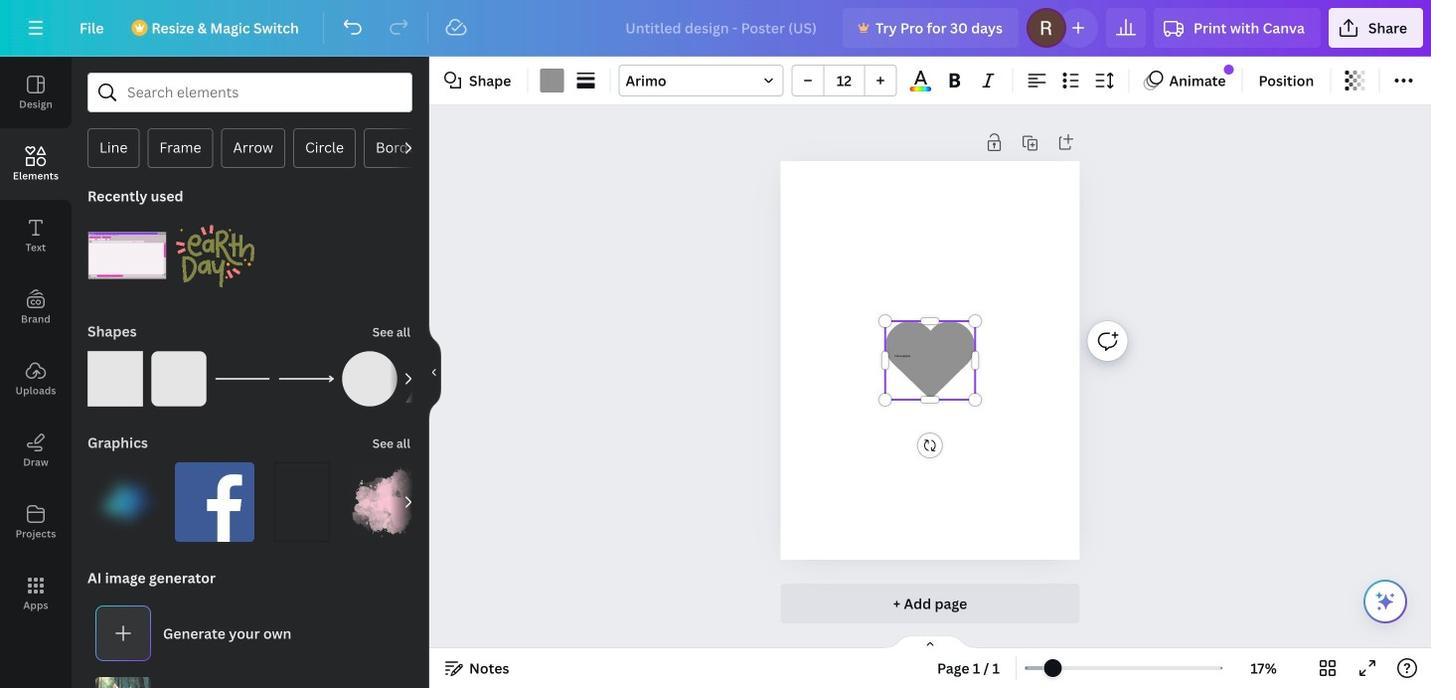 Task type: describe. For each thing, give the bounding box(es) containing it.
color range image
[[910, 87, 932, 91]]

main menu bar
[[0, 0, 1432, 57]]

facebook logo image
[[175, 462, 255, 542]]



Task type: vqa. For each thing, say whether or not it's contained in the screenshot.
quick actions image
yes



Task type: locate. For each thing, give the bounding box(es) containing it.
– – number field
[[831, 71, 859, 90]]

Design title text field
[[610, 8, 835, 48]]

group
[[792, 65, 897, 96], [87, 204, 167, 295], [175, 204, 255, 295], [87, 339, 143, 407], [151, 339, 207, 407], [342, 339, 398, 407], [406, 351, 461, 407], [87, 450, 167, 542], [175, 450, 255, 542], [262, 450, 342, 542], [350, 462, 430, 542]]

rectangle frame thin outline image
[[262, 462, 342, 542]]

None text field
[[895, 354, 966, 358]]

watercolor paint stain image
[[350, 462, 430, 542]]

Zoom button
[[1232, 652, 1297, 684]]

quick actions image
[[1374, 590, 1398, 613]]

#919191 image
[[540, 69, 564, 92], [540, 69, 564, 92]]

side panel tab list
[[0, 57, 72, 629]]

Search elements search field
[[127, 74, 373, 111]]

hide image
[[429, 325, 441, 420]]

blurred gradient shape image
[[87, 462, 167, 542]]

show pages image
[[883, 634, 978, 650]]



